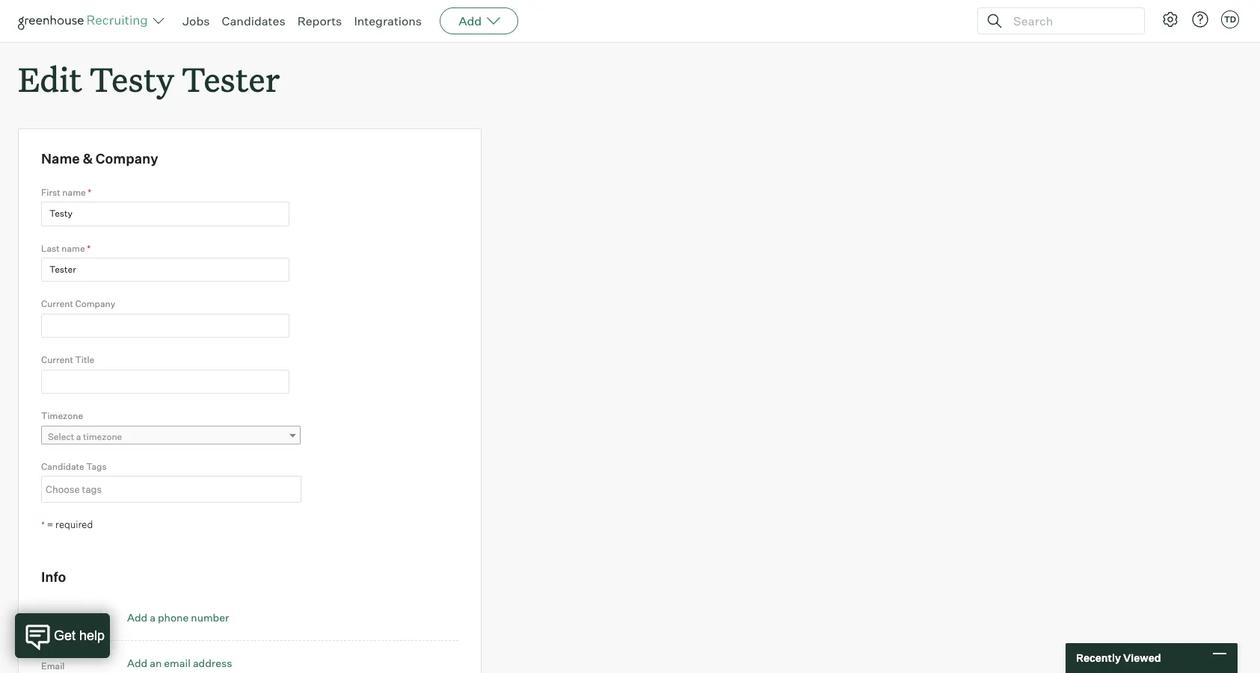 Task type: describe. For each thing, give the bounding box(es) containing it.
add an email address
[[127, 658, 232, 670]]

Search text field
[[1010, 10, 1131, 32]]

timezone
[[83, 431, 122, 443]]

td button
[[1218, 7, 1242, 31]]

testy
[[90, 57, 174, 101]]

last
[[41, 243, 60, 254]]

tags
[[86, 461, 107, 472]]

edit
[[18, 57, 82, 101]]

a for select
[[76, 431, 81, 443]]

jobs link
[[182, 13, 210, 28]]

email
[[41, 661, 65, 673]]

name
[[41, 150, 80, 167]]

select a timezone
[[48, 431, 122, 443]]

td
[[1224, 14, 1236, 25]]

candidates link
[[222, 13, 285, 28]]

* for first name *
[[88, 187, 91, 198]]

an
[[150, 658, 162, 670]]

reports link
[[297, 13, 342, 28]]

add a phone number
[[127, 612, 229, 625]]

reports
[[297, 13, 342, 28]]

select
[[48, 431, 74, 443]]

recently
[[1076, 652, 1121, 665]]

=
[[47, 519, 53, 531]]

add a phone number link
[[127, 612, 229, 625]]

title
[[75, 355, 94, 366]]

add for add an email address
[[127, 658, 147, 670]]

a for add
[[150, 612, 155, 625]]

info
[[41, 569, 66, 585]]

0 vertical spatial company
[[96, 150, 158, 167]]

candidate tags
[[41, 461, 107, 472]]

current company
[[41, 299, 115, 310]]

add button
[[440, 7, 518, 34]]

tester
[[182, 57, 280, 101]]



Task type: locate. For each thing, give the bounding box(es) containing it.
* for last name *
[[87, 243, 91, 254]]

2 vertical spatial *
[[41, 520, 45, 531]]

0 vertical spatial current
[[41, 299, 73, 310]]

1 vertical spatial *
[[87, 243, 91, 254]]

edit testy tester
[[18, 57, 280, 101]]

0 horizontal spatial a
[[76, 431, 81, 443]]

last name *
[[41, 243, 91, 254]]

a left phone
[[150, 612, 155, 625]]

0 vertical spatial a
[[76, 431, 81, 443]]

* right the last
[[87, 243, 91, 254]]

email
[[164, 658, 191, 670]]

0 vertical spatial *
[[88, 187, 91, 198]]

phone
[[158, 612, 189, 625]]

name right the last
[[62, 243, 85, 254]]

None text field
[[41, 202, 289, 226], [41, 314, 289, 338], [41, 370, 289, 394], [42, 478, 297, 502], [41, 202, 289, 226], [41, 314, 289, 338], [41, 370, 289, 394], [42, 478, 297, 502]]

address
[[193, 658, 232, 670]]

* = required
[[41, 519, 93, 531]]

integrations
[[354, 13, 422, 28]]

recently viewed
[[1076, 652, 1161, 665]]

candidates
[[222, 13, 285, 28]]

add for add
[[458, 13, 482, 28]]

company up title
[[75, 299, 115, 310]]

add for add a phone number
[[127, 612, 147, 625]]

1 vertical spatial name
[[62, 243, 85, 254]]

current for current title
[[41, 355, 73, 366]]

first name *
[[41, 187, 91, 198]]

* left =
[[41, 520, 45, 531]]

* inside "* = required"
[[41, 520, 45, 531]]

configure image
[[1161, 10, 1179, 28]]

*
[[88, 187, 91, 198], [87, 243, 91, 254], [41, 520, 45, 531]]

name for last
[[62, 243, 85, 254]]

1 vertical spatial company
[[75, 299, 115, 310]]

* down &
[[88, 187, 91, 198]]

1 vertical spatial add
[[127, 612, 147, 625]]

current down the last
[[41, 299, 73, 310]]

0 vertical spatial name
[[62, 187, 86, 198]]

timezone
[[41, 411, 83, 422]]

name right first
[[62, 187, 86, 198]]

number
[[191, 612, 229, 625]]

current left title
[[41, 355, 73, 366]]

jobs
[[182, 13, 210, 28]]

add inside "add" popup button
[[458, 13, 482, 28]]

td button
[[1221, 10, 1239, 28]]

&
[[83, 150, 93, 167]]

name & company
[[41, 150, 158, 167]]

add an email address link
[[127, 658, 232, 670]]

1 vertical spatial current
[[41, 355, 73, 366]]

0 vertical spatial add
[[458, 13, 482, 28]]

name for first
[[62, 187, 86, 198]]

1 vertical spatial a
[[150, 612, 155, 625]]

current
[[41, 299, 73, 310], [41, 355, 73, 366]]

1 current from the top
[[41, 299, 73, 310]]

company
[[96, 150, 158, 167], [75, 299, 115, 310]]

first
[[41, 187, 60, 198]]

current title
[[41, 355, 94, 366]]

None text field
[[41, 258, 289, 282]]

greenhouse recruiting image
[[18, 12, 153, 30]]

select a timezone link
[[41, 426, 301, 448]]

candidate
[[41, 461, 84, 472]]

add
[[458, 13, 482, 28], [127, 612, 147, 625], [127, 658, 147, 670]]

a right select
[[76, 431, 81, 443]]

integrations link
[[354, 13, 422, 28]]

a
[[76, 431, 81, 443], [150, 612, 155, 625]]

current for current company
[[41, 299, 73, 310]]

required
[[55, 519, 93, 531]]

2 vertical spatial add
[[127, 658, 147, 670]]

name
[[62, 187, 86, 198], [62, 243, 85, 254]]

2 current from the top
[[41, 355, 73, 366]]

viewed
[[1123, 652, 1161, 665]]

phone
[[41, 616, 68, 627]]

company right &
[[96, 150, 158, 167]]

a inside select a timezone link
[[76, 431, 81, 443]]

1 horizontal spatial a
[[150, 612, 155, 625]]



Task type: vqa. For each thing, say whether or not it's contained in the screenshot.
integrations
yes



